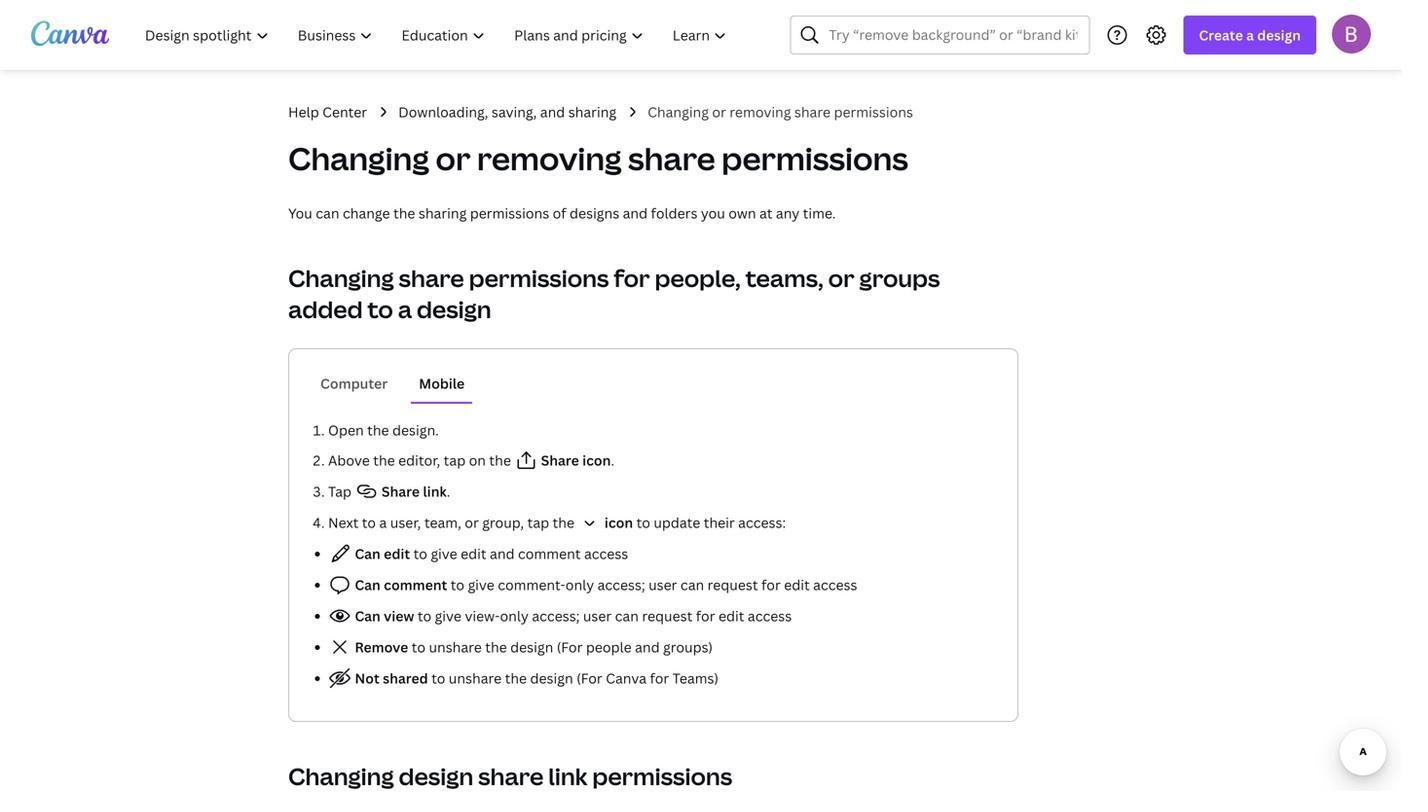 Task type: locate. For each thing, give the bounding box(es) containing it.
you can change the sharing permissions of designs and folders you own at any time.
[[288, 204, 836, 223]]

2 vertical spatial can
[[355, 607, 381, 626]]

for left people,
[[614, 263, 650, 294]]

above
[[328, 452, 370, 470]]

give up view-
[[468, 576, 495, 595]]

share for share icon
[[541, 452, 579, 470]]

(for
[[557, 639, 583, 657], [577, 670, 603, 688]]

0 vertical spatial share
[[541, 452, 579, 470]]

2 vertical spatial changing
[[288, 263, 394, 294]]

give for comment-
[[468, 576, 495, 595]]

or
[[712, 103, 727, 121], [436, 137, 471, 180], [829, 263, 855, 294], [465, 514, 479, 532]]

to right shared
[[432, 670, 446, 688]]

and
[[540, 103, 565, 121], [623, 204, 648, 223], [490, 545, 515, 564], [635, 639, 660, 657]]

0 horizontal spatial sharing
[[419, 204, 467, 223]]

design inside dropdown button
[[1258, 26, 1301, 44]]

comment
[[518, 545, 581, 564], [384, 576, 447, 595]]

2 vertical spatial share
[[399, 263, 464, 294]]

the right open
[[367, 421, 389, 440]]

to
[[368, 294, 393, 325], [362, 514, 376, 532], [637, 514, 651, 532], [414, 545, 428, 564], [451, 576, 465, 595], [418, 607, 432, 626], [412, 639, 426, 657], [432, 670, 446, 688]]

user down can comment to give comment-only access; user can request for edit access
[[583, 607, 612, 626]]

only up can view to give view-only access; user can request for edit access
[[566, 576, 594, 595]]

0 vertical spatial user
[[649, 576, 678, 595]]

0 vertical spatial access
[[584, 545, 629, 564]]

can right you
[[316, 204, 340, 223]]

for up the groups)
[[696, 607, 716, 626]]

give left view-
[[435, 607, 462, 626]]

not
[[355, 670, 380, 688]]

for
[[614, 263, 650, 294], [762, 576, 781, 595], [696, 607, 716, 626], [650, 670, 669, 688]]

give
[[431, 545, 458, 564], [468, 576, 495, 595], [435, 607, 462, 626]]

teams,
[[746, 263, 824, 294]]

next to a user, team, or group, tap the
[[328, 514, 578, 532]]

can down icon to update their access:
[[681, 576, 704, 595]]

1 vertical spatial only
[[500, 607, 529, 626]]

any
[[776, 204, 800, 223]]

mobile
[[419, 375, 465, 393]]

sharing
[[569, 103, 617, 121], [419, 204, 467, 223]]

change
[[343, 204, 390, 223]]

you
[[701, 204, 726, 223]]

to right view on the bottom of page
[[418, 607, 432, 626]]

user down update
[[649, 576, 678, 595]]

only
[[566, 576, 594, 595], [500, 607, 529, 626]]

access for to give comment-only access; user can request for edit access
[[814, 576, 858, 595]]

0 horizontal spatial access;
[[532, 607, 580, 626]]

only for comment-
[[566, 576, 594, 595]]

changing
[[648, 103, 709, 121], [288, 137, 429, 180], [288, 263, 394, 294]]

sharing right change at top left
[[419, 204, 467, 223]]

computer
[[320, 375, 388, 393]]

0 vertical spatial only
[[566, 576, 594, 595]]

sharing right "saving,"
[[569, 103, 617, 121]]

2 vertical spatial give
[[435, 607, 462, 626]]

1 horizontal spatial access
[[748, 607, 792, 626]]

1 vertical spatial request
[[642, 607, 693, 626]]

design down remove to unshare the design (for people and groups)
[[530, 670, 573, 688]]

only down comment-
[[500, 607, 529, 626]]

0 horizontal spatial user
[[583, 607, 612, 626]]

request for to give view-only access; user can request for edit access
[[642, 607, 693, 626]]

give down team,
[[431, 545, 458, 564]]

3 can from the top
[[355, 607, 381, 626]]

above the editor, tap on the
[[328, 452, 515, 470]]

0 horizontal spatial only
[[500, 607, 529, 626]]

remove to unshare the design (for people and groups)
[[352, 639, 713, 657]]

permissions
[[834, 103, 914, 121], [722, 137, 909, 180], [470, 204, 550, 223], [469, 263, 609, 294]]

can up remove on the bottom
[[355, 576, 381, 595]]

access;
[[598, 576, 646, 595], [532, 607, 580, 626]]

0 vertical spatial changing
[[648, 103, 709, 121]]

2 can from the top
[[355, 576, 381, 595]]

comment up view on the bottom of page
[[384, 576, 447, 595]]

0 vertical spatial sharing
[[569, 103, 617, 121]]

2 horizontal spatial a
[[1247, 26, 1255, 44]]

removing
[[730, 103, 791, 121], [477, 137, 622, 180]]

0 horizontal spatial comment
[[384, 576, 447, 595]]

shared
[[383, 670, 428, 688]]

icon to update their access:
[[605, 514, 786, 532]]

access
[[584, 545, 629, 564], [814, 576, 858, 595], [748, 607, 792, 626]]

share link .
[[382, 483, 451, 501]]

can for comment
[[355, 576, 381, 595]]

comment up comment-
[[518, 545, 581, 564]]

0 vertical spatial give
[[431, 545, 458, 564]]

groups
[[860, 263, 941, 294]]

1 vertical spatial share
[[382, 483, 420, 501]]

share
[[795, 103, 831, 121], [628, 137, 716, 180], [399, 263, 464, 294]]

access; for comment-
[[598, 576, 646, 595]]

the
[[394, 204, 415, 223], [367, 421, 389, 440], [373, 452, 395, 470], [489, 452, 511, 470], [553, 514, 575, 532], [485, 639, 507, 657], [505, 670, 527, 688]]

to right added
[[368, 294, 393, 325]]

view-
[[465, 607, 500, 626]]

0 horizontal spatial can
[[316, 204, 340, 223]]

1 horizontal spatial can
[[615, 607, 639, 626]]

0 horizontal spatial .
[[447, 483, 451, 501]]

design up mobile button
[[417, 294, 492, 325]]

0 horizontal spatial removing
[[477, 137, 622, 180]]

can for can comment to give comment-only access; user can request for edit access
[[681, 576, 704, 595]]

request
[[708, 576, 758, 595], [642, 607, 693, 626]]

1 vertical spatial can
[[355, 576, 381, 595]]

a
[[1247, 26, 1255, 44], [398, 294, 412, 325], [379, 514, 387, 532]]

downloading,
[[399, 103, 488, 121]]

1 horizontal spatial only
[[566, 576, 594, 595]]

1 vertical spatial removing
[[477, 137, 622, 180]]

(for down people
[[577, 670, 603, 688]]

0 vertical spatial can
[[316, 204, 340, 223]]

request down their
[[708, 576, 758, 595]]

1 vertical spatial a
[[398, 294, 412, 325]]

editor,
[[399, 452, 441, 470]]

1 vertical spatial (for
[[577, 670, 603, 688]]

0 horizontal spatial access
[[584, 545, 629, 564]]

1 vertical spatial comment
[[384, 576, 447, 595]]

a right create
[[1247, 26, 1255, 44]]

1 horizontal spatial share
[[541, 452, 579, 470]]

edit down access:
[[784, 576, 810, 595]]

request up the groups)
[[642, 607, 693, 626]]

access for to give view-only access; user can request for edit access
[[748, 607, 792, 626]]

1 vertical spatial tap
[[528, 514, 550, 532]]

access; for view-
[[532, 607, 580, 626]]

1 horizontal spatial .
[[611, 452, 615, 470]]

access; up remove to unshare the design (for people and groups)
[[532, 607, 580, 626]]

time.
[[803, 204, 836, 223]]

update
[[654, 514, 701, 532]]

tap left on
[[444, 452, 466, 470]]

folders
[[651, 204, 698, 223]]

Try "remove background" or "brand kit" search field
[[829, 17, 1078, 54]]

0 horizontal spatial a
[[379, 514, 387, 532]]

give for edit
[[431, 545, 458, 564]]

downloading, saving, and sharing
[[399, 103, 617, 121]]

sharing inside downloading, saving, and sharing link
[[569, 103, 617, 121]]

you
[[288, 204, 313, 223]]

0 horizontal spatial request
[[642, 607, 693, 626]]

edit down 'next to a user, team, or group, tap the'
[[461, 545, 487, 564]]

the right change at top left
[[394, 204, 415, 223]]

1 vertical spatial user
[[583, 607, 612, 626]]

center
[[323, 103, 367, 121]]

link
[[423, 483, 447, 501]]

1 vertical spatial .
[[447, 483, 451, 501]]

2 vertical spatial access
[[748, 607, 792, 626]]

icon
[[583, 452, 611, 470], [605, 514, 633, 532]]

a left user,
[[379, 514, 387, 532]]

open
[[328, 421, 364, 440]]

a inside create a design dropdown button
[[1247, 26, 1255, 44]]

1 horizontal spatial request
[[708, 576, 758, 595]]

can for view
[[355, 607, 381, 626]]

0 vertical spatial comment
[[518, 545, 581, 564]]

and up canva
[[635, 639, 660, 657]]

0 vertical spatial access;
[[598, 576, 646, 595]]

design.
[[393, 421, 439, 440]]

changing or removing share permissions
[[648, 103, 914, 121], [288, 137, 909, 180]]

1 horizontal spatial access;
[[598, 576, 646, 595]]

can left view on the bottom of page
[[355, 607, 381, 626]]

can up people
[[615, 607, 639, 626]]

edit up teams)
[[719, 607, 745, 626]]

share up user,
[[382, 483, 420, 501]]

1 horizontal spatial user
[[649, 576, 678, 595]]

to up shared
[[412, 639, 426, 657]]

tap right the group,
[[528, 514, 550, 532]]

for right canva
[[650, 670, 669, 688]]

edit
[[384, 545, 410, 564], [461, 545, 487, 564], [784, 576, 810, 595], [719, 607, 745, 626]]

1 vertical spatial share
[[628, 137, 716, 180]]

share
[[541, 452, 579, 470], [382, 483, 420, 501]]

added
[[288, 294, 363, 325]]

can edit to give edit and comment access
[[352, 545, 629, 564]]

design
[[1258, 26, 1301, 44], [417, 294, 492, 325], [511, 639, 554, 657], [530, 670, 573, 688]]

2 horizontal spatial can
[[681, 576, 704, 595]]

not shared to unshare the design (for canva for teams)
[[352, 670, 719, 688]]

1 horizontal spatial comment
[[518, 545, 581, 564]]

(for down can view to give view-only access; user can request for edit access
[[557, 639, 583, 657]]

0 vertical spatial .
[[611, 452, 615, 470]]

0 horizontal spatial share
[[382, 483, 420, 501]]

design right create
[[1258, 26, 1301, 44]]

. for share link
[[447, 483, 451, 501]]

share right on
[[541, 452, 579, 470]]

can
[[355, 545, 381, 564], [355, 576, 381, 595], [355, 607, 381, 626]]

next
[[328, 514, 359, 532]]

1 horizontal spatial sharing
[[569, 103, 617, 121]]

2 vertical spatial can
[[615, 607, 639, 626]]

can comment to give comment-only access; user can request for edit access
[[352, 576, 858, 595]]

teams)
[[673, 670, 719, 688]]

can down next at the bottom of page
[[355, 545, 381, 564]]

1 can from the top
[[355, 545, 381, 564]]

0 vertical spatial request
[[708, 576, 758, 595]]

1 vertical spatial access
[[814, 576, 858, 595]]

a right added
[[398, 294, 412, 325]]

. for share icon
[[611, 452, 615, 470]]

0 horizontal spatial share
[[399, 263, 464, 294]]

design inside changing share permissions for people, teams, or groups added to a design
[[417, 294, 492, 325]]

help
[[288, 103, 319, 121]]

tap
[[444, 452, 466, 470], [528, 514, 550, 532]]

user,
[[390, 514, 421, 532]]

help center link
[[288, 101, 367, 123]]

1 horizontal spatial a
[[398, 294, 412, 325]]

1 vertical spatial can
[[681, 576, 704, 595]]

2 horizontal spatial share
[[795, 103, 831, 121]]

mobile button
[[411, 365, 473, 402]]

changing or removing share permissions link
[[648, 101, 914, 123]]

1 vertical spatial give
[[468, 576, 495, 595]]

user
[[649, 576, 678, 595], [583, 607, 612, 626]]

0 vertical spatial share
[[795, 103, 831, 121]]

0 vertical spatial a
[[1247, 26, 1255, 44]]

1 vertical spatial access;
[[532, 607, 580, 626]]

access; up can view to give view-only access; user can request for edit access
[[598, 576, 646, 595]]

0 vertical spatial can
[[355, 545, 381, 564]]

unshare
[[429, 639, 482, 657], [449, 670, 502, 688]]

1 horizontal spatial removing
[[730, 103, 791, 121]]

.
[[611, 452, 615, 470], [447, 483, 451, 501]]

changing inside changing share permissions for people, teams, or groups added to a design
[[288, 263, 394, 294]]

1 vertical spatial sharing
[[419, 204, 467, 223]]

0 vertical spatial tap
[[444, 452, 466, 470]]

can
[[316, 204, 340, 223], [681, 576, 704, 595], [615, 607, 639, 626]]

2 horizontal spatial access
[[814, 576, 858, 595]]

1 vertical spatial icon
[[605, 514, 633, 532]]



Task type: vqa. For each thing, say whether or not it's contained in the screenshot.


Task type: describe. For each thing, give the bounding box(es) containing it.
share icon .
[[538, 452, 615, 470]]

groups)
[[663, 639, 713, 657]]

the right on
[[489, 452, 511, 470]]

can for can view to give view-only access; user can request for edit access
[[615, 607, 639, 626]]

0 vertical spatial changing or removing share permissions
[[648, 103, 914, 121]]

at
[[760, 204, 773, 223]]

the down view-
[[485, 639, 507, 657]]

create a design button
[[1184, 16, 1317, 55]]

for down access:
[[762, 576, 781, 595]]

on
[[469, 452, 486, 470]]

people,
[[655, 263, 741, 294]]

and left folders
[[623, 204, 648, 223]]

0 vertical spatial unshare
[[429, 639, 482, 657]]

create a design
[[1200, 26, 1301, 44]]

to inside changing share permissions for people, teams, or groups added to a design
[[368, 294, 393, 325]]

can for edit
[[355, 545, 381, 564]]

give for view-
[[435, 607, 462, 626]]

view
[[384, 607, 414, 626]]

2 vertical spatial a
[[379, 514, 387, 532]]

0 vertical spatial icon
[[583, 452, 611, 470]]

and down the group,
[[490, 545, 515, 564]]

the down remove to unshare the design (for people and groups)
[[505, 670, 527, 688]]

to left update
[[637, 514, 651, 532]]

for inside changing share permissions for people, teams, or groups added to a design
[[614, 263, 650, 294]]

request for to give comment-only access; user can request for edit access
[[708, 576, 758, 595]]

share inside changing share permissions for people, teams, or groups added to a design
[[399, 263, 464, 294]]

changing share permissions for people, teams, or groups added to a design
[[288, 263, 941, 325]]

user for comment-
[[649, 576, 678, 595]]

designs
[[570, 204, 620, 223]]

tap
[[328, 483, 355, 501]]

or inside changing share permissions for people, teams, or groups added to a design
[[829, 263, 855, 294]]

design up the not shared to unshare the design (for canva for teams) on the bottom of the page
[[511, 639, 554, 657]]

a inside changing share permissions for people, teams, or groups added to a design
[[398, 294, 412, 325]]

0 horizontal spatial tap
[[444, 452, 466, 470]]

0 vertical spatial (for
[[557, 639, 583, 657]]

1 vertical spatial unshare
[[449, 670, 502, 688]]

edit down user,
[[384, 545, 410, 564]]

comment-
[[498, 576, 566, 595]]

and right "saving,"
[[540, 103, 565, 121]]

help center
[[288, 103, 367, 121]]

saving,
[[492, 103, 537, 121]]

to right next at the bottom of page
[[362, 514, 376, 532]]

create
[[1200, 26, 1244, 44]]

of
[[553, 204, 567, 223]]

remove
[[355, 639, 408, 657]]

1 horizontal spatial tap
[[528, 514, 550, 532]]

team,
[[425, 514, 462, 532]]

1 horizontal spatial share
[[628, 137, 716, 180]]

1 vertical spatial changing
[[288, 137, 429, 180]]

open the design.
[[328, 421, 439, 440]]

the right the group,
[[553, 514, 575, 532]]

user for view-
[[583, 607, 612, 626]]

canva
[[606, 670, 647, 688]]

1 vertical spatial changing or removing share permissions
[[288, 137, 909, 180]]

0 vertical spatial removing
[[730, 103, 791, 121]]

downloading, saving, and sharing link
[[399, 101, 617, 123]]

bob builder image
[[1333, 14, 1372, 53]]

people
[[586, 639, 632, 657]]

only for view-
[[500, 607, 529, 626]]

to down can edit to give edit and comment access
[[451, 576, 465, 595]]

permissions inside changing share permissions for people, teams, or groups added to a design
[[469, 263, 609, 294]]

group,
[[482, 514, 524, 532]]

top level navigation element
[[132, 16, 744, 55]]

to down user,
[[414, 545, 428, 564]]

can view to give view-only access; user can request for edit access
[[352, 607, 792, 626]]

their
[[704, 514, 735, 532]]

the down the open the design.
[[373, 452, 395, 470]]

share for share link
[[382, 483, 420, 501]]

access:
[[739, 514, 786, 532]]

computer button
[[313, 365, 396, 402]]

own
[[729, 204, 757, 223]]



